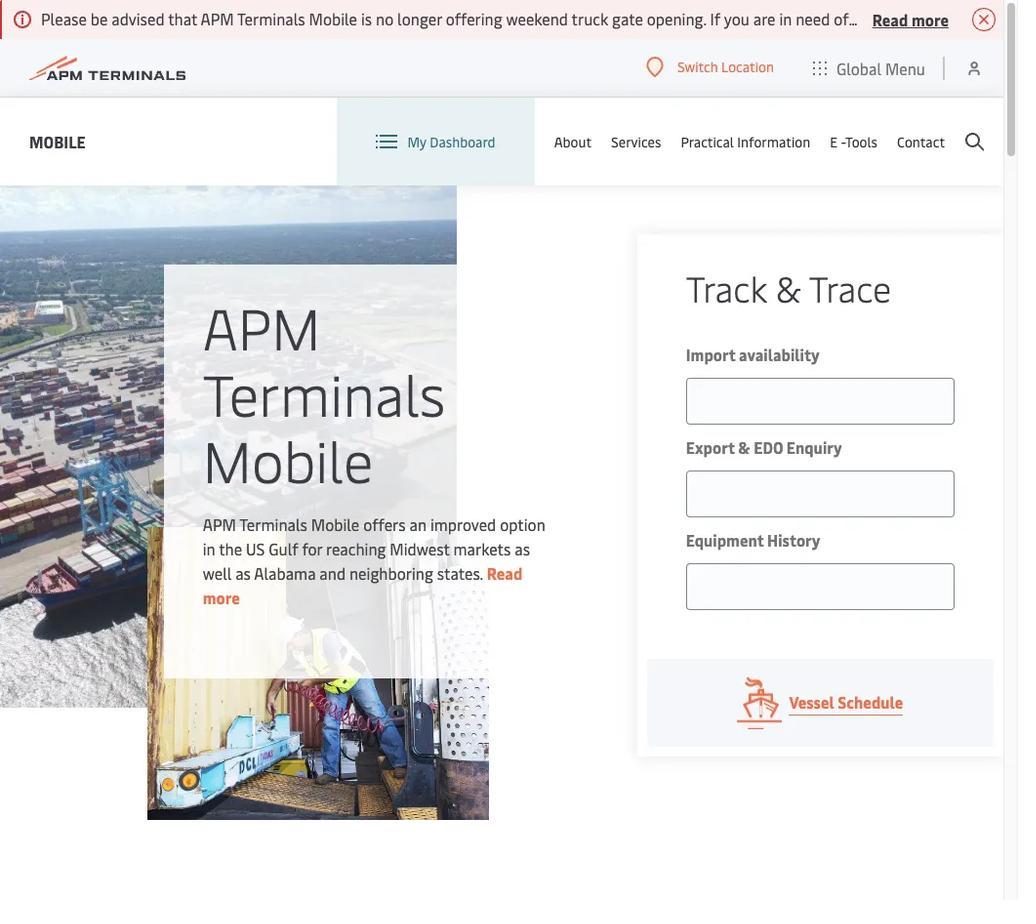 Task type: locate. For each thing, give the bounding box(es) containing it.
read more
[[873, 8, 949, 30], [203, 562, 523, 608]]

1 horizontal spatial more
[[912, 8, 949, 30]]

for
[[302, 538, 322, 559]]

0 horizontal spatial gate
[[612, 8, 643, 29]]

0 vertical spatial terminals
[[237, 8, 305, 29]]

xin da yang zhou  docked at apm terminals mobile image
[[0, 186, 457, 708]]

& left trace
[[776, 264, 801, 311]]

0 horizontal spatial &
[[738, 436, 751, 458]]

0 horizontal spatial as
[[236, 562, 251, 583]]

0 vertical spatial &
[[776, 264, 801, 311]]

1 vertical spatial apm
[[203, 288, 321, 365]]

practical information button
[[681, 98, 811, 186]]

vessel schedule
[[789, 691, 904, 713]]

us
[[246, 538, 265, 559]]

apm terminals mobile
[[203, 288, 446, 497]]

the
[[219, 538, 242, 559]]

2 weekend from the left
[[865, 8, 927, 29]]

0 horizontal spatial weekend
[[506, 8, 568, 29]]

longer
[[398, 8, 442, 29]]

weekend right a at the top right
[[865, 8, 927, 29]]

trace
[[809, 264, 892, 311]]

states.
[[437, 562, 483, 583]]

in inside apm terminals mobile offers an improved option in the us gulf for reaching midwest markets as well as alabama and neighboring states.
[[203, 538, 215, 559]]

read more link
[[203, 562, 523, 608]]

more down well
[[203, 586, 240, 608]]

0 horizontal spatial read more
[[203, 562, 523, 608]]

read more for "read more" button
[[873, 8, 949, 30]]

well
[[203, 562, 232, 583]]

read
[[873, 8, 908, 30], [487, 562, 523, 583]]

export & edo enquiry
[[686, 436, 842, 458]]

in left the the
[[203, 538, 215, 559]]

markets
[[454, 538, 511, 559]]

read more down reaching
[[203, 562, 523, 608]]

about button
[[554, 98, 592, 186]]

read inside read more
[[487, 562, 523, 583]]

weekend left truck
[[506, 8, 568, 29]]

1 vertical spatial terminals
[[203, 354, 446, 431]]

& left edo
[[738, 436, 751, 458]]

2 gate from the left
[[931, 8, 962, 29]]

1 weekend from the left
[[506, 8, 568, 29]]

0 vertical spatial as
[[515, 538, 530, 559]]

as down option
[[515, 538, 530, 559]]

terminals inside apm terminals mobile offers an improved option in the us gulf for reaching midwest markets as well as alabama and neighboring states.
[[239, 513, 308, 535]]

1 gate from the left
[[612, 8, 643, 29]]

1 horizontal spatial read
[[873, 8, 908, 30]]

1 vertical spatial read more
[[203, 562, 523, 608]]

global menu button
[[794, 39, 945, 97]]

e -tools
[[830, 132, 878, 151]]

gate left close alert image in the top right of the page
[[931, 8, 962, 29]]

dashboard
[[430, 132, 496, 151]]

2 vertical spatial apm
[[203, 513, 236, 535]]

my
[[408, 132, 427, 151]]

1 horizontal spatial in
[[780, 8, 792, 29]]

terminals
[[237, 8, 305, 29], [203, 354, 446, 431], [239, 513, 308, 535]]

more inside button
[[912, 8, 949, 30]]

services
[[611, 132, 661, 151]]

track & trace
[[686, 264, 892, 311]]

e
[[830, 132, 838, 151]]

0 horizontal spatial more
[[203, 586, 240, 608]]

switch location
[[678, 58, 774, 76]]

need
[[796, 8, 830, 29]]

2 vertical spatial terminals
[[239, 513, 308, 535]]

1 horizontal spatial as
[[515, 538, 530, 559]]

gulf
[[269, 538, 298, 559]]

contact button
[[897, 98, 945, 186]]

my dashboard
[[408, 132, 496, 151]]

& for edo
[[738, 436, 751, 458]]

apm inside apm terminals mobile
[[203, 288, 321, 365]]

gate
[[612, 8, 643, 29], [931, 8, 962, 29]]

1 horizontal spatial read more
[[873, 8, 949, 30]]

0 horizontal spatial in
[[203, 538, 215, 559]]

1 vertical spatial read
[[487, 562, 523, 583]]

in right are
[[780, 8, 792, 29]]

global
[[837, 57, 882, 79]]

close alert image
[[973, 8, 996, 31]]

if
[[710, 8, 721, 29]]

0 horizontal spatial read
[[487, 562, 523, 583]]

opening.
[[647, 8, 707, 29]]

as right well
[[236, 562, 251, 583]]

1 vertical spatial in
[[203, 538, 215, 559]]

terminals for apm terminals mobile offers an improved option in the us gulf for reaching midwest markets as well as alabama and neighboring states.
[[239, 513, 308, 535]]

export
[[686, 436, 735, 458]]

0 vertical spatial read
[[873, 8, 908, 30]]

&
[[776, 264, 801, 311], [738, 436, 751, 458]]

apm terminals mobile offers an improved option in the us gulf for reaching midwest markets as well as alabama and neighboring states.
[[203, 513, 546, 583]]

contact
[[897, 132, 945, 151]]

read down markets
[[487, 562, 523, 583]]

in
[[780, 8, 792, 29], [203, 538, 215, 559]]

1 vertical spatial as
[[236, 562, 251, 583]]

option
[[500, 513, 546, 535]]

1 horizontal spatial gate
[[931, 8, 962, 29]]

track
[[686, 264, 767, 311]]

midwest
[[390, 538, 450, 559]]

0 vertical spatial more
[[912, 8, 949, 30]]

read more up menu
[[873, 8, 949, 30]]

apm
[[201, 8, 234, 29], [203, 288, 321, 365], [203, 513, 236, 535]]

more inside read more
[[203, 586, 240, 608]]

0 vertical spatial apm
[[201, 8, 234, 29]]

1 vertical spatial more
[[203, 586, 240, 608]]

weekend
[[506, 8, 568, 29], [865, 8, 927, 29]]

1 horizontal spatial &
[[776, 264, 801, 311]]

1 horizontal spatial weekend
[[865, 8, 927, 29]]

more
[[912, 8, 949, 30], [203, 586, 240, 608]]

is
[[361, 8, 372, 29]]

1 vertical spatial &
[[738, 436, 751, 458]]

read inside button
[[873, 8, 908, 30]]

0 vertical spatial read more
[[873, 8, 949, 30]]

mobile
[[309, 8, 357, 29], [29, 130, 86, 152], [203, 420, 373, 497], [311, 513, 360, 535]]

alabama
[[254, 562, 316, 583]]

neighboring
[[350, 562, 433, 583]]

switch location button
[[646, 56, 774, 78]]

apm for apm terminals mobile offers an improved option in the us gulf for reaching midwest markets as well as alabama and neighboring states.
[[203, 513, 236, 535]]

more left close alert image in the top right of the page
[[912, 8, 949, 30]]

gate right truck
[[612, 8, 643, 29]]

as
[[515, 538, 530, 559], [236, 562, 251, 583]]

my dashboard button
[[376, 98, 496, 186]]

apm inside apm terminals mobile offers an improved option in the us gulf for reaching midwest markets as well as alabama and neighboring states.
[[203, 513, 236, 535]]

read right a at the top right
[[873, 8, 908, 30]]



Task type: vqa. For each thing, say whether or not it's contained in the screenshot.
the availability
yes



Task type: describe. For each thing, give the bounding box(es) containing it.
read more button
[[873, 7, 949, 31]]

schedule
[[838, 691, 904, 713]]

are
[[754, 8, 776, 29]]

services button
[[611, 98, 661, 186]]

offering
[[446, 8, 503, 29]]

mobile inside apm terminals mobile offers an improved option in the us gulf for reaching midwest markets as well as alabama and neighboring states.
[[311, 513, 360, 535]]

mobile link
[[29, 129, 86, 154]]

improved
[[431, 513, 496, 535]]

no
[[376, 8, 394, 29]]

import availability
[[686, 344, 820, 365]]

equipment history
[[686, 529, 821, 551]]

location
[[722, 58, 774, 76]]

more for "read more" button
[[912, 8, 949, 30]]

about
[[554, 132, 592, 151]]

advised
[[112, 8, 165, 29]]

tools
[[846, 132, 878, 151]]

enquiry
[[787, 436, 842, 458]]

of
[[834, 8, 849, 29]]

read for read more link
[[487, 562, 523, 583]]

an
[[410, 513, 427, 535]]

a
[[853, 8, 861, 29]]

switch
[[678, 58, 718, 76]]

terminals for apm terminals mobile
[[203, 354, 446, 431]]

practical
[[681, 132, 734, 151]]

and
[[320, 562, 346, 583]]

going
[[965, 8, 1004, 29]]

import
[[686, 344, 736, 365]]

mobile inside apm terminals mobile
[[203, 420, 373, 497]]

menu
[[886, 57, 926, 79]]

offers
[[363, 513, 406, 535]]

edo
[[754, 436, 783, 458]]

please be advised that apm terminals mobile is no longer offering weekend truck gate opening. if you are in need of a weekend gate going fo
[[41, 8, 1018, 29]]

vessel
[[789, 691, 835, 713]]

history
[[768, 529, 821, 551]]

more for read more link
[[203, 586, 240, 608]]

practical information
[[681, 132, 811, 151]]

e -tools button
[[830, 98, 878, 186]]

that
[[168, 8, 197, 29]]

-
[[841, 132, 846, 151]]

be
[[91, 8, 108, 29]]

& for trace
[[776, 264, 801, 311]]

equipment
[[686, 529, 764, 551]]

0 vertical spatial in
[[780, 8, 792, 29]]

read for "read more" button
[[873, 8, 908, 30]]

please
[[41, 8, 87, 29]]

availability
[[739, 344, 820, 365]]

read more for read more link
[[203, 562, 523, 608]]

global menu
[[837, 57, 926, 79]]

reaching
[[326, 538, 386, 559]]

vessel schedule link
[[647, 659, 994, 747]]

you
[[724, 8, 750, 29]]

mobile secondary image
[[148, 527, 490, 820]]

information
[[738, 132, 811, 151]]

apm for apm terminals mobile
[[203, 288, 321, 365]]

fo
[[1008, 8, 1018, 29]]

truck
[[572, 8, 609, 29]]



